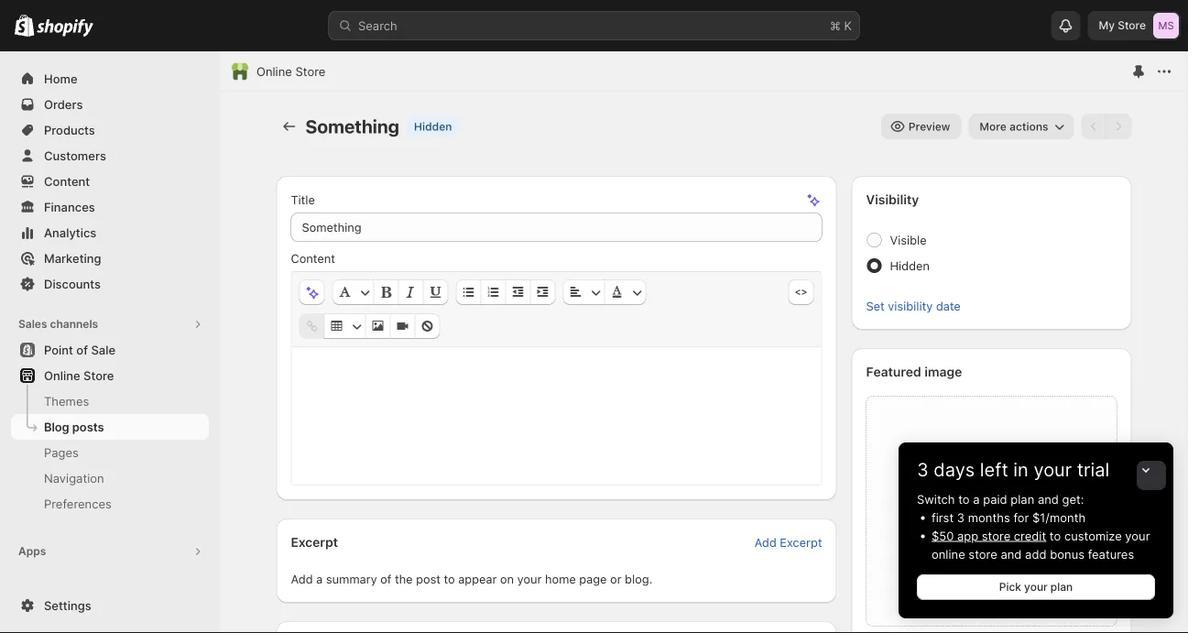 Task type: describe. For each thing, give the bounding box(es) containing it.
orders
[[44, 97, 83, 111]]

navigation link
[[11, 466, 209, 491]]

home
[[44, 71, 78, 86]]

products link
[[11, 117, 209, 143]]

months
[[968, 510, 1011, 525]]

point of sale link
[[11, 337, 209, 363]]

orders link
[[11, 92, 209, 117]]

to customize your online store and add bonus features
[[932, 529, 1151, 561]]

$50
[[932, 529, 954, 543]]

$1/month
[[1033, 510, 1086, 525]]

3 inside dropdown button
[[917, 459, 929, 481]]

a
[[974, 492, 980, 506]]

pick your plan
[[1000, 581, 1073, 594]]

blog posts link
[[11, 414, 209, 440]]

1 horizontal spatial online
[[257, 64, 292, 78]]

3 days left in your trial button
[[899, 443, 1174, 481]]

get:
[[1063, 492, 1085, 506]]

left
[[981, 459, 1009, 481]]

discounts link
[[11, 271, 209, 297]]

3 days left in your trial element
[[899, 490, 1174, 619]]

your inside dropdown button
[[1034, 459, 1072, 481]]

and for store
[[1001, 547, 1022, 561]]

pick your plan link
[[917, 575, 1156, 600]]

1 vertical spatial store
[[296, 64, 326, 78]]

pages link
[[11, 440, 209, 466]]

posts
[[72, 420, 104, 434]]

features
[[1088, 547, 1135, 561]]

customize
[[1065, 529, 1122, 543]]

0 vertical spatial store
[[982, 529, 1011, 543]]

add
[[1026, 547, 1047, 561]]

discounts
[[44, 277, 101, 291]]

first 3 months for $1/month
[[932, 510, 1086, 525]]

and for plan
[[1038, 492, 1059, 506]]

k
[[845, 18, 852, 33]]

in
[[1014, 459, 1029, 481]]

switch to a paid plan and get:
[[917, 492, 1085, 506]]

3 days left in your trial
[[917, 459, 1110, 481]]

sales channels
[[18, 318, 98, 331]]

sales
[[18, 318, 47, 331]]

apps
[[18, 545, 46, 558]]

home link
[[11, 66, 209, 92]]

content link
[[11, 169, 209, 194]]

my store
[[1099, 19, 1147, 32]]

analytics
[[44, 225, 96, 240]]

preferences link
[[11, 491, 209, 517]]

finances
[[44, 200, 95, 214]]

settings link
[[11, 593, 209, 619]]

your inside to customize your online store and add bonus features
[[1126, 529, 1151, 543]]

shopify image
[[15, 14, 34, 36]]

$50 app store credit link
[[932, 529, 1047, 543]]

credit
[[1014, 529, 1047, 543]]

navigation
[[44, 471, 104, 485]]



Task type: vqa. For each thing, say whether or not it's contained in the screenshot.
Online Store link
yes



Task type: locate. For each thing, give the bounding box(es) containing it.
switch
[[917, 492, 955, 506]]

and left add
[[1001, 547, 1022, 561]]

store inside to customize your online store and add bonus features
[[969, 547, 998, 561]]

plan
[[1011, 492, 1035, 506], [1051, 581, 1073, 594]]

0 vertical spatial to
[[959, 492, 970, 506]]

for
[[1014, 510, 1030, 525]]

my
[[1099, 19, 1115, 32]]

1 horizontal spatial store
[[296, 64, 326, 78]]

trial
[[1078, 459, 1110, 481]]

0 horizontal spatial to
[[959, 492, 970, 506]]

your up features
[[1126, 529, 1151, 543]]

1 vertical spatial online
[[44, 368, 80, 383]]

blog posts
[[44, 420, 104, 434]]

your
[[1034, 459, 1072, 481], [1126, 529, 1151, 543], [1025, 581, 1048, 594]]

first
[[932, 510, 954, 525]]

2 horizontal spatial store
[[1118, 19, 1147, 32]]

analytics link
[[11, 220, 209, 246]]

themes link
[[11, 389, 209, 414]]

⌘
[[830, 18, 841, 33]]

plan up for at bottom
[[1011, 492, 1035, 506]]

0 vertical spatial your
[[1034, 459, 1072, 481]]

0 horizontal spatial plan
[[1011, 492, 1035, 506]]

point
[[44, 343, 73, 357]]

and
[[1038, 492, 1059, 506], [1001, 547, 1022, 561]]

pages
[[44, 445, 79, 460]]

and inside to customize your online store and add bonus features
[[1001, 547, 1022, 561]]

preferences
[[44, 497, 112, 511]]

point of sale button
[[0, 337, 220, 363]]

online store down point of sale at the left bottom of page
[[44, 368, 114, 383]]

0 horizontal spatial and
[[1001, 547, 1022, 561]]

blog
[[44, 420, 69, 434]]

0 horizontal spatial online store link
[[11, 363, 209, 389]]

1 vertical spatial online store link
[[11, 363, 209, 389]]

2 vertical spatial store
[[83, 368, 114, 383]]

3 left 'days'
[[917, 459, 929, 481]]

of
[[76, 343, 88, 357]]

content
[[44, 174, 90, 188]]

1 horizontal spatial and
[[1038, 492, 1059, 506]]

1 vertical spatial 3
[[958, 510, 965, 525]]

0 vertical spatial and
[[1038, 492, 1059, 506]]

0 horizontal spatial online store
[[44, 368, 114, 383]]

my store image
[[1154, 13, 1180, 38]]

customers
[[44, 148, 106, 163]]

online down point
[[44, 368, 80, 383]]

store
[[1118, 19, 1147, 32], [296, 64, 326, 78], [83, 368, 114, 383]]

sales channels button
[[11, 312, 209, 337]]

online store link
[[257, 62, 326, 81], [11, 363, 209, 389]]

shopify image
[[37, 19, 94, 37]]

your right pick
[[1025, 581, 1048, 594]]

0 vertical spatial plan
[[1011, 492, 1035, 506]]

1 vertical spatial plan
[[1051, 581, 1073, 594]]

marketing
[[44, 251, 101, 265]]

to
[[959, 492, 970, 506], [1050, 529, 1062, 543]]

customers link
[[11, 143, 209, 169]]

1 vertical spatial store
[[969, 547, 998, 561]]

channels
[[50, 318, 98, 331]]

0 horizontal spatial online
[[44, 368, 80, 383]]

online right online store icon
[[257, 64, 292, 78]]

products
[[44, 123, 95, 137]]

0 vertical spatial 3
[[917, 459, 929, 481]]

finances link
[[11, 194, 209, 220]]

store
[[982, 529, 1011, 543], [969, 547, 998, 561]]

and up $1/month
[[1038, 492, 1059, 506]]

store right online store icon
[[296, 64, 326, 78]]

online
[[932, 547, 966, 561]]

$50 app store credit
[[932, 529, 1047, 543]]

marketing link
[[11, 246, 209, 271]]

0 vertical spatial online store link
[[257, 62, 326, 81]]

sale
[[91, 343, 116, 357]]

1 horizontal spatial plan
[[1051, 581, 1073, 594]]

1 vertical spatial to
[[1050, 529, 1062, 543]]

online store right online store icon
[[257, 64, 326, 78]]

0 horizontal spatial 3
[[917, 459, 929, 481]]

app
[[958, 529, 979, 543]]

store right my
[[1118, 19, 1147, 32]]

⌘ k
[[830, 18, 852, 33]]

3
[[917, 459, 929, 481], [958, 510, 965, 525]]

1 horizontal spatial to
[[1050, 529, 1062, 543]]

1 vertical spatial your
[[1126, 529, 1151, 543]]

apps button
[[11, 539, 209, 565]]

3 right "first"
[[958, 510, 965, 525]]

search
[[358, 18, 398, 33]]

0 vertical spatial store
[[1118, 19, 1147, 32]]

point of sale
[[44, 343, 116, 357]]

settings
[[44, 598, 91, 613]]

online store
[[257, 64, 326, 78], [44, 368, 114, 383]]

your right in
[[1034, 459, 1072, 481]]

online store link down sale
[[11, 363, 209, 389]]

to down $1/month
[[1050, 529, 1062, 543]]

plan down bonus
[[1051, 581, 1073, 594]]

1 vertical spatial and
[[1001, 547, 1022, 561]]

store down sale
[[83, 368, 114, 383]]

1 horizontal spatial online store
[[257, 64, 326, 78]]

days
[[934, 459, 975, 481]]

0 vertical spatial online
[[257, 64, 292, 78]]

store down months
[[982, 529, 1011, 543]]

to inside to customize your online store and add bonus features
[[1050, 529, 1062, 543]]

online store link right online store icon
[[257, 62, 326, 81]]

1 vertical spatial online store
[[44, 368, 114, 383]]

to left a
[[959, 492, 970, 506]]

online
[[257, 64, 292, 78], [44, 368, 80, 383]]

2 vertical spatial your
[[1025, 581, 1048, 594]]

0 vertical spatial online store
[[257, 64, 326, 78]]

pick
[[1000, 581, 1022, 594]]

1 horizontal spatial 3
[[958, 510, 965, 525]]

store down $50 app store credit link
[[969, 547, 998, 561]]

0 horizontal spatial store
[[83, 368, 114, 383]]

1 horizontal spatial online store link
[[257, 62, 326, 81]]

themes
[[44, 394, 89, 408]]

paid
[[984, 492, 1008, 506]]

online store image
[[231, 62, 249, 81]]

bonus
[[1050, 547, 1085, 561]]



